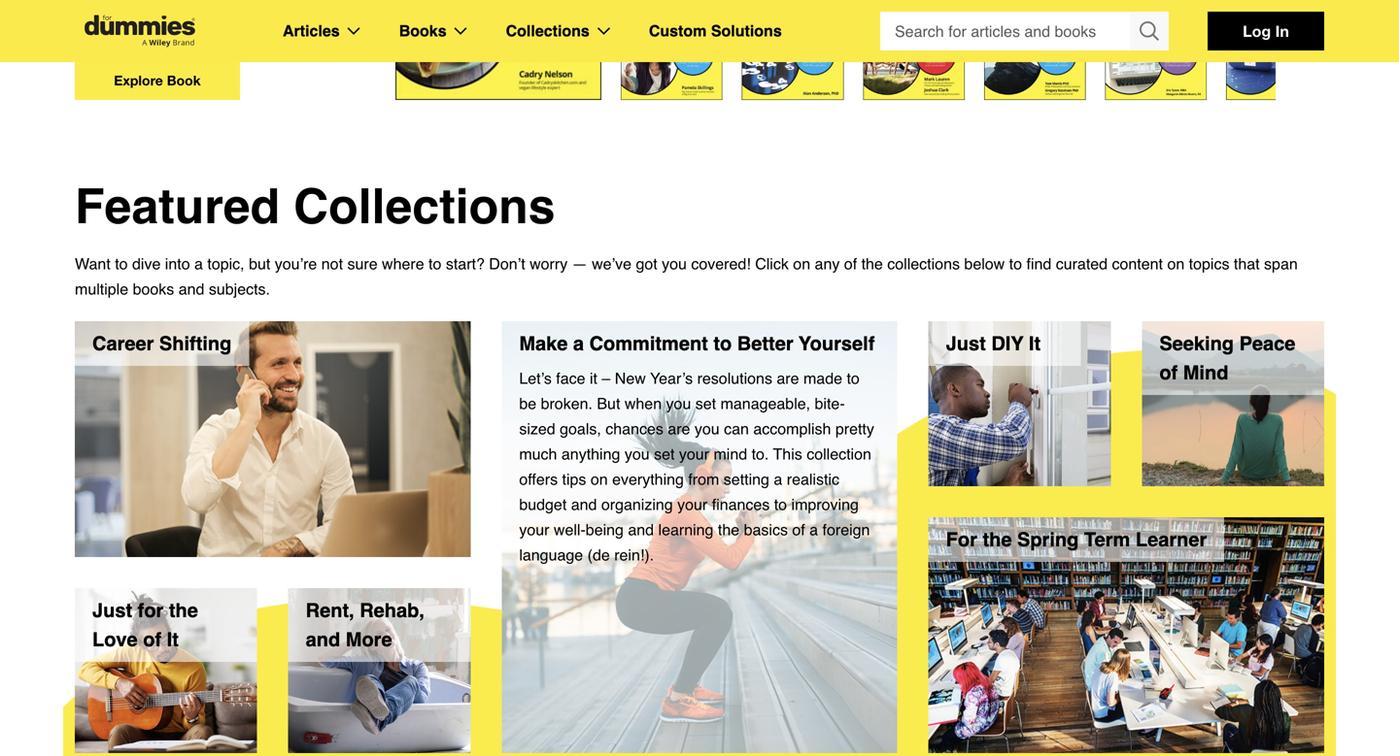 Task type: vqa. For each thing, say whether or not it's contained in the screenshot.
For the Spring Term Learner link
yes



Task type: locate. For each thing, give the bounding box(es) containing it.
0 vertical spatial collections
[[506, 22, 590, 40]]

and inside the rent, rehab, and more
[[306, 629, 340, 651]]

group
[[880, 12, 1169, 51]]

and down the organizing
[[628, 521, 654, 539]]

it right love
[[167, 629, 179, 651]]

the inside want to dive into a topic, but you're not sure where to start? don't worry — we've got you covered! click on any of the collections below to find curated content on topics that span multiple books and subjects.
[[861, 255, 883, 273]]

and inside want to dive into a topic, but you're not sure where to start? don't worry — we've got you covered! click on any of the collections below to find curated content on topics that span multiple books and subjects.
[[179, 280, 204, 298]]

0 vertical spatial your
[[679, 445, 709, 463]]

are
[[777, 370, 799, 388], [668, 420, 690, 438]]

0 horizontal spatial are
[[668, 420, 690, 438]]

of left the mind
[[1159, 362, 1178, 384]]

books
[[133, 280, 174, 298]]

to left find
[[1009, 255, 1022, 273]]

you left "can" on the bottom right
[[695, 420, 720, 438]]

featured
[[75, 179, 280, 235]]

you right got
[[662, 255, 687, 273]]

featured collections
[[75, 179, 555, 235]]

organizing
[[601, 496, 673, 514]]

on inside let's face it – new year's resolutions are made to be broken. but when you set manageable, bite- sized goals, chances are you can accomplish pretty much anything you set your mind to. this collection offers tips on everything from setting a realistic budget and organizing your finances to improving your well-being and learning the basics of a foreign language (de rein!).
[[591, 471, 608, 489]]

much
[[519, 445, 557, 463]]

click
[[755, 255, 789, 273]]

improving
[[791, 496, 859, 514]]

cookie consent banner dialog
[[0, 667, 1399, 757]]

are right 'chances'
[[668, 420, 690, 438]]

you down year's
[[666, 395, 691, 413]]

face
[[556, 370, 585, 388]]

on left the any
[[793, 255, 810, 273]]

topics
[[1189, 255, 1230, 273]]

1 horizontal spatial it
[[1029, 333, 1041, 355]]

collections left open collections list icon
[[506, 22, 590, 40]]

the inside just for the love of it
[[169, 600, 198, 622]]

the right the any
[[861, 255, 883, 273]]

it right diy
[[1029, 333, 1041, 355]]

career shifting link
[[75, 322, 471, 558]]

collections
[[506, 22, 590, 40], [293, 179, 555, 235]]

pretty
[[835, 420, 874, 438]]

a down improving
[[810, 521, 818, 539]]

your up from
[[679, 445, 709, 463]]

1 vertical spatial just
[[92, 600, 132, 622]]

on right tips
[[591, 471, 608, 489]]

make a commitment to better yourself
[[519, 333, 875, 355]]

custom
[[649, 22, 707, 40]]

learning
[[658, 521, 714, 539]]

for the spring term learner
[[946, 529, 1207, 551]]

rehab,
[[360, 600, 424, 622]]

your
[[679, 445, 709, 463], [677, 496, 708, 514], [519, 521, 549, 539]]

book
[[167, 72, 201, 88]]

log in
[[1243, 22, 1289, 40]]

better
[[737, 333, 793, 355]]

just inside just for the love of it
[[92, 600, 132, 622]]

open collections list image
[[597, 27, 610, 35]]

of down for
[[143, 629, 161, 651]]

just up love
[[92, 600, 132, 622]]

into
[[165, 255, 190, 273]]

0 horizontal spatial set
[[654, 445, 675, 463]]

anything
[[561, 445, 620, 463]]

the right for at the right
[[983, 529, 1012, 551]]

are up the manageable,
[[777, 370, 799, 388]]

got
[[636, 255, 657, 273]]

made
[[803, 370, 842, 388]]

0 vertical spatial are
[[777, 370, 799, 388]]

and down into
[[179, 280, 204, 298]]

1 horizontal spatial just
[[946, 333, 986, 355]]

—
[[572, 255, 587, 273]]

career shifting
[[92, 333, 232, 355]]

0 horizontal spatial just
[[92, 600, 132, 622]]

not
[[321, 255, 343, 273]]

a right into
[[194, 255, 203, 273]]

new
[[615, 370, 646, 388]]

your down budget
[[519, 521, 549, 539]]

below
[[964, 255, 1005, 273]]

set down resolutions
[[695, 395, 716, 413]]

manageable,
[[721, 395, 810, 413]]

curated
[[1056, 255, 1108, 273]]

offers
[[519, 471, 558, 489]]

for
[[138, 600, 164, 622]]

where
[[382, 255, 424, 273]]

broken.
[[541, 395, 593, 413]]

it inside just for the love of it
[[167, 629, 179, 651]]

2 vertical spatial your
[[519, 521, 549, 539]]

resolutions
[[697, 370, 772, 388]]

on
[[793, 255, 810, 273], [1167, 255, 1185, 273], [591, 471, 608, 489]]

1 horizontal spatial on
[[793, 255, 810, 273]]

for the spring term learner link
[[929, 518, 1324, 754]]

Search for articles and books text field
[[880, 12, 1132, 51]]

want to dive into a topic, but you're not sure where to start? don't worry — we've got you covered! click on any of the collections below to find curated content on topics that span multiple books and subjects.
[[75, 255, 1298, 298]]

1 vertical spatial are
[[668, 420, 690, 438]]

0 horizontal spatial on
[[591, 471, 608, 489]]

chances
[[606, 420, 663, 438]]

set up everything
[[654, 445, 675, 463]]

0 vertical spatial set
[[695, 395, 716, 413]]

on left topics
[[1167, 255, 1185, 273]]

rent, rehab, and more link
[[288, 589, 471, 754]]

shifting
[[159, 333, 232, 355]]

to up basics
[[774, 496, 787, 514]]

and down tips
[[571, 496, 597, 514]]

1 vertical spatial your
[[677, 496, 708, 514]]

just for the love of it link
[[75, 589, 257, 754]]

rein!).
[[614, 547, 654, 564]]

of right basics
[[792, 521, 805, 539]]

the right for
[[169, 600, 198, 622]]

seeking
[[1159, 333, 1234, 355]]

0 vertical spatial just
[[946, 333, 986, 355]]

just for just diy it
[[946, 333, 986, 355]]

a down this
[[774, 471, 782, 489]]

set
[[695, 395, 716, 413], [654, 445, 675, 463]]

of right the any
[[844, 255, 857, 273]]

and
[[179, 280, 204, 298], [571, 496, 597, 514], [628, 521, 654, 539], [306, 629, 340, 651]]

a right make
[[573, 333, 584, 355]]

the down finances
[[718, 521, 740, 539]]

learner
[[1136, 529, 1207, 551]]

budget
[[519, 496, 567, 514]]

just
[[946, 333, 986, 355], [92, 600, 132, 622]]

term
[[1084, 529, 1130, 551]]

the
[[861, 255, 883, 273], [718, 521, 740, 539], [983, 529, 1012, 551], [169, 600, 198, 622]]

well-
[[554, 521, 586, 539]]

subjects.
[[209, 280, 270, 298]]

topic,
[[207, 255, 244, 273]]

0 horizontal spatial it
[[167, 629, 179, 651]]

(de
[[587, 547, 610, 564]]

rent, rehab, and more
[[306, 600, 424, 651]]

of
[[844, 255, 857, 273], [1159, 362, 1178, 384], [792, 521, 805, 539], [143, 629, 161, 651]]

and down rent, at the left of the page
[[306, 629, 340, 651]]

it
[[1029, 333, 1041, 355], [167, 629, 179, 651]]

from
[[688, 471, 719, 489]]

1 horizontal spatial are
[[777, 370, 799, 388]]

just left diy
[[946, 333, 986, 355]]

1 vertical spatial it
[[167, 629, 179, 651]]

your up learning
[[677, 496, 708, 514]]

to
[[115, 255, 128, 273], [429, 255, 441, 273], [1009, 255, 1022, 273], [714, 333, 732, 355], [847, 370, 860, 388], [774, 496, 787, 514]]

collections up where on the left of page
[[293, 179, 555, 235]]

0 vertical spatial it
[[1029, 333, 1041, 355]]

1 horizontal spatial set
[[695, 395, 716, 413]]

spring
[[1017, 529, 1079, 551]]

logo image
[[75, 15, 205, 47]]



Task type: describe. For each thing, give the bounding box(es) containing it.
custom solutions link
[[649, 18, 782, 44]]

–
[[602, 370, 610, 388]]

bite-
[[815, 395, 845, 413]]

yourself
[[799, 333, 875, 355]]

accomplish
[[753, 420, 831, 438]]

1 vertical spatial collections
[[293, 179, 555, 235]]

being
[[586, 521, 624, 539]]

books
[[399, 22, 447, 40]]

commitment
[[589, 333, 708, 355]]

of inside just for the love of it
[[143, 629, 161, 651]]

be
[[519, 395, 536, 413]]

solutions
[[711, 22, 782, 40]]

find
[[1026, 255, 1052, 273]]

just for the love of it
[[92, 600, 198, 651]]

the inside let's face it – new year's resolutions are made to be broken. but when you set manageable, bite- sized goals, chances are you can accomplish pretty much anything you set your mind to. this collection offers tips on everything from setting a realistic budget and organizing your finances to improving your well-being and learning the basics of a foreign language (de rein!).
[[718, 521, 740, 539]]

a inside want to dive into a topic, but you're not sure where to start? don't worry — we've got you covered! click on any of the collections below to find curated content on topics that span multiple books and subjects.
[[194, 255, 203, 273]]

diy
[[991, 333, 1024, 355]]

of inside want to dive into a topic, but you're not sure where to start? don't worry — we've got you covered! click on any of the collections below to find curated content on topics that span multiple books and subjects.
[[844, 255, 857, 273]]

realistic
[[787, 471, 839, 489]]

mind
[[1183, 362, 1229, 384]]

want
[[75, 255, 111, 273]]

make
[[519, 333, 568, 355]]

don't
[[489, 255, 525, 273]]

just diy it link
[[929, 322, 1111, 487]]

career
[[92, 333, 154, 355]]

custom solutions
[[649, 22, 782, 40]]

this
[[773, 445, 802, 463]]

of inside seeking peace of mind
[[1159, 362, 1178, 384]]

rent,
[[306, 600, 354, 622]]

open book categories image
[[454, 27, 467, 35]]

seeking peace of mind
[[1159, 333, 1296, 384]]

you down 'chances'
[[625, 445, 650, 463]]

explore book link
[[75, 61, 240, 100]]

to left start?
[[429, 255, 441, 273]]

you inside want to dive into a topic, but you're not sure where to start? don't worry — we've got you covered! click on any of the collections below to find curated content on topics that span multiple books and subjects.
[[662, 255, 687, 273]]

span
[[1264, 255, 1298, 273]]

to.
[[752, 445, 769, 463]]

start?
[[446, 255, 485, 273]]

it
[[590, 370, 598, 388]]

seeking peace of mind link
[[1142, 322, 1324, 487]]

of inside let's face it – new year's resolutions are made to be broken. but when you set manageable, bite- sized goals, chances are you can accomplish pretty much anything you set your mind to. this collection offers tips on everything from setting a realistic budget and organizing your finances to improving your well-being and learning the basics of a foreign language (de rein!).
[[792, 521, 805, 539]]

any
[[815, 255, 840, 273]]

just for just for the love of it
[[92, 600, 132, 622]]

but
[[597, 395, 620, 413]]

peace
[[1239, 333, 1296, 355]]

to left the dive
[[115, 255, 128, 273]]

open article categories image
[[348, 27, 360, 35]]

let's
[[519, 370, 552, 388]]

we've
[[592, 255, 632, 273]]

to up resolutions
[[714, 333, 732, 355]]

articles
[[283, 22, 340, 40]]

everything
[[612, 471, 684, 489]]

multiple
[[75, 280, 128, 298]]

finances
[[712, 496, 770, 514]]

covered!
[[691, 255, 751, 273]]

explore book
[[114, 72, 201, 88]]

1 vertical spatial set
[[654, 445, 675, 463]]

mind
[[714, 445, 747, 463]]

foreign
[[822, 521, 870, 539]]

just diy it
[[946, 333, 1041, 355]]

goals,
[[560, 420, 601, 438]]

to right made
[[847, 370, 860, 388]]

sure
[[347, 255, 378, 273]]

log in link
[[1208, 12, 1324, 51]]

that
[[1234, 255, 1260, 273]]

but
[[249, 255, 270, 273]]

in
[[1275, 22, 1289, 40]]

you're
[[275, 255, 317, 273]]

can
[[724, 420, 749, 438]]

setting
[[724, 471, 769, 489]]

language
[[519, 547, 583, 564]]

sized
[[519, 420, 555, 438]]

explore
[[114, 72, 163, 88]]

2 horizontal spatial on
[[1167, 255, 1185, 273]]

collections
[[887, 255, 960, 273]]

for
[[946, 529, 977, 551]]

dive
[[132, 255, 161, 273]]

more
[[346, 629, 392, 651]]

basics
[[744, 521, 788, 539]]



